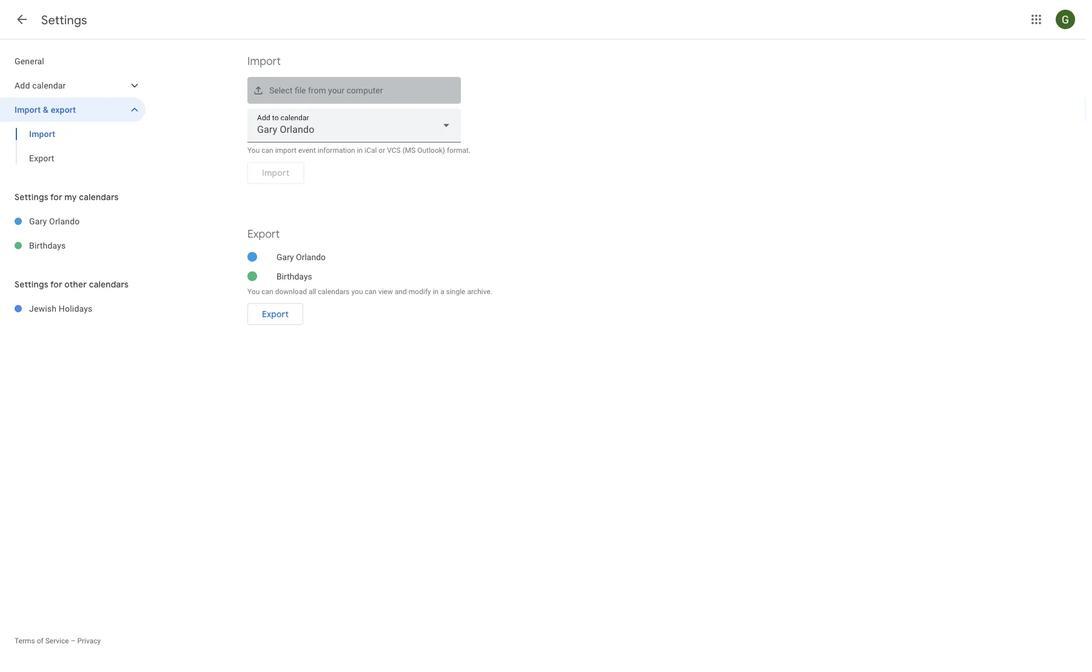 Task type: locate. For each thing, give the bounding box(es) containing it.
you left download
[[247, 287, 260, 296]]

or
[[379, 146, 385, 155]]

can left import
[[262, 146, 273, 155]]

in left ical
[[357, 146, 363, 155]]

0 horizontal spatial in
[[357, 146, 363, 155]]

0 vertical spatial export
[[29, 153, 54, 163]]

you
[[247, 146, 260, 155], [247, 287, 260, 296]]

orlando
[[49, 216, 80, 226], [296, 252, 326, 262]]

2 you from the top
[[247, 287, 260, 296]]

gary orlando tree item
[[0, 209, 146, 233]]

settings up jewish
[[15, 279, 48, 290]]

holidays
[[59, 304, 92, 314]]

1 horizontal spatial birthdays
[[277, 271, 312, 281]]

you
[[351, 287, 363, 296]]

all
[[309, 287, 316, 296]]

calendars right my
[[79, 192, 119, 203]]

None field
[[247, 109, 461, 143]]

0 horizontal spatial gary
[[29, 216, 47, 226]]

0 vertical spatial gary orlando
[[29, 216, 80, 226]]

for
[[50, 192, 62, 203], [50, 279, 62, 290]]

–
[[71, 637, 76, 645]]

import inside group
[[29, 129, 55, 139]]

2 vertical spatial export
[[262, 309, 289, 320]]

select file from your computer button
[[247, 77, 461, 104]]

you left import
[[247, 146, 260, 155]]

1 you from the top
[[247, 146, 260, 155]]

export for general
[[29, 153, 54, 163]]

gary orlando inside "tree item"
[[29, 216, 80, 226]]

1 horizontal spatial gary orlando
[[277, 252, 326, 262]]

tree
[[0, 49, 146, 170]]

1 vertical spatial birthdays
[[277, 271, 312, 281]]

gary down settings for my calendars
[[29, 216, 47, 226]]

0 vertical spatial import
[[247, 54, 281, 68]]

0 vertical spatial settings
[[41, 12, 87, 28]]

0 vertical spatial gary
[[29, 216, 47, 226]]

1 vertical spatial you
[[247, 287, 260, 296]]

1 vertical spatial import
[[15, 105, 41, 115]]

you can import event information in ical or vcs (ms outlook) format.
[[247, 146, 471, 155]]

gary orlando up download
[[277, 252, 326, 262]]

terms of service – privacy
[[15, 637, 101, 645]]

2 vertical spatial import
[[29, 129, 55, 139]]

calendars up jewish holidays link
[[89, 279, 129, 290]]

in
[[357, 146, 363, 155], [433, 287, 439, 296]]

calendars
[[79, 192, 119, 203], [89, 279, 129, 290], [318, 287, 350, 296]]

export for export
[[262, 309, 289, 320]]

0 vertical spatial in
[[357, 146, 363, 155]]

0 vertical spatial you
[[247, 146, 260, 155]]

settings heading
[[41, 12, 87, 28]]

0 horizontal spatial orlando
[[49, 216, 80, 226]]

1 horizontal spatial gary
[[277, 252, 294, 262]]

birthdays up download
[[277, 271, 312, 281]]

group
[[0, 122, 146, 170]]

birthdays tree item
[[0, 233, 146, 258]]

import & export tree item
[[0, 98, 146, 122]]

calendar
[[32, 80, 66, 90]]

1 vertical spatial settings
[[15, 192, 48, 203]]

1 vertical spatial orlando
[[296, 252, 326, 262]]

and
[[395, 287, 407, 296]]

outlook)
[[417, 146, 445, 155]]

1 for from the top
[[50, 192, 62, 203]]

export
[[29, 153, 54, 163], [247, 227, 280, 241], [262, 309, 289, 320]]

settings for my calendars tree
[[0, 209, 146, 258]]

gary up download
[[277, 252, 294, 262]]

you for export
[[247, 287, 260, 296]]

birthdays down gary orlando "tree item"
[[29, 240, 66, 250]]

for for my
[[50, 192, 62, 203]]

gary orlando
[[29, 216, 80, 226], [277, 252, 326, 262]]

gary
[[29, 216, 47, 226], [277, 252, 294, 262]]

can
[[262, 146, 273, 155], [262, 287, 273, 296], [365, 287, 377, 296]]

privacy
[[77, 637, 101, 645]]

orlando up all
[[296, 252, 326, 262]]

jewish holidays tree item
[[0, 297, 146, 321]]

can left download
[[262, 287, 273, 296]]

settings right the go back icon
[[41, 12, 87, 28]]

0 vertical spatial for
[[50, 192, 62, 203]]

0 horizontal spatial gary orlando
[[29, 216, 80, 226]]

gary orlando down settings for my calendars
[[29, 216, 80, 226]]

import
[[247, 54, 281, 68], [15, 105, 41, 115], [29, 129, 55, 139]]

settings left my
[[15, 192, 48, 203]]

import left &
[[15, 105, 41, 115]]

can for export
[[262, 287, 273, 296]]

2 for from the top
[[50, 279, 62, 290]]

archive.
[[467, 287, 492, 296]]

orlando down settings for my calendars
[[49, 216, 80, 226]]

import down import & export
[[29, 129, 55, 139]]

download
[[275, 287, 307, 296]]

2 vertical spatial settings
[[15, 279, 48, 290]]

settings for settings
[[41, 12, 87, 28]]

for left my
[[50, 192, 62, 203]]

1 horizontal spatial orlando
[[296, 252, 326, 262]]

calendars for settings for my calendars
[[79, 192, 119, 203]]

select file from your computer
[[269, 85, 383, 95]]

settings for other calendars
[[15, 279, 129, 290]]

for left other
[[50, 279, 62, 290]]

jewish holidays link
[[29, 297, 146, 321]]

import up select
[[247, 54, 281, 68]]

privacy link
[[77, 637, 101, 645]]

in left a
[[433, 287, 439, 296]]

export inside group
[[29, 153, 54, 163]]

from
[[308, 85, 326, 95]]

1 vertical spatial gary orlando
[[277, 252, 326, 262]]

settings
[[41, 12, 87, 28], [15, 192, 48, 203], [15, 279, 48, 290]]

0 vertical spatial birthdays
[[29, 240, 66, 250]]

&
[[43, 105, 48, 115]]

select
[[269, 85, 293, 95]]

calendars right all
[[318, 287, 350, 296]]

single
[[446, 287, 465, 296]]

1 vertical spatial for
[[50, 279, 62, 290]]

0 horizontal spatial birthdays
[[29, 240, 66, 250]]

terms
[[15, 637, 35, 645]]

0 vertical spatial orlando
[[49, 216, 80, 226]]

1 vertical spatial in
[[433, 287, 439, 296]]

birthdays
[[29, 240, 66, 250], [277, 271, 312, 281]]



Task type: describe. For each thing, give the bounding box(es) containing it.
birthdays inside tree item
[[29, 240, 66, 250]]

vcs
[[387, 146, 401, 155]]

modify
[[409, 287, 431, 296]]

gary inside gary orlando "tree item"
[[29, 216, 47, 226]]

ical
[[365, 146, 377, 155]]

format.
[[447, 146, 471, 155]]

of
[[37, 637, 43, 645]]

group containing import
[[0, 122, 146, 170]]

settings for settings for other calendars
[[15, 279, 48, 290]]

go back image
[[15, 12, 29, 27]]

calendars for settings for other calendars
[[89, 279, 129, 290]]

tree containing general
[[0, 49, 146, 170]]

1 vertical spatial gary
[[277, 252, 294, 262]]

jewish holidays
[[29, 304, 92, 314]]

a
[[440, 287, 444, 296]]

service
[[45, 637, 69, 645]]

for for other
[[50, 279, 62, 290]]

you can download all calendars you can view and modify in a single archive.
[[247, 287, 492, 296]]

can right you
[[365, 287, 377, 296]]

import
[[275, 146, 297, 155]]

import inside tree item
[[15, 105, 41, 115]]

orlando inside "tree item"
[[49, 216, 80, 226]]

your
[[328, 85, 345, 95]]

event
[[298, 146, 316, 155]]

1 vertical spatial export
[[247, 227, 280, 241]]

(ms
[[403, 146, 416, 155]]

1 horizontal spatial in
[[433, 287, 439, 296]]

terms of service link
[[15, 637, 69, 645]]

general
[[15, 56, 44, 66]]

import & export
[[15, 105, 76, 115]]

settings for settings for my calendars
[[15, 192, 48, 203]]

other
[[64, 279, 87, 290]]

you for import
[[247, 146, 260, 155]]

view
[[378, 287, 393, 296]]

jewish
[[29, 304, 57, 314]]

computer
[[347, 85, 383, 95]]

my
[[64, 192, 77, 203]]

file
[[295, 85, 306, 95]]

add calendar
[[15, 80, 66, 90]]

add
[[15, 80, 30, 90]]

information
[[318, 146, 355, 155]]

birthdays link
[[29, 233, 146, 258]]

can for import
[[262, 146, 273, 155]]

settings for my calendars
[[15, 192, 119, 203]]

export
[[51, 105, 76, 115]]



Task type: vqa. For each thing, say whether or not it's contained in the screenshot.
left Gary
yes



